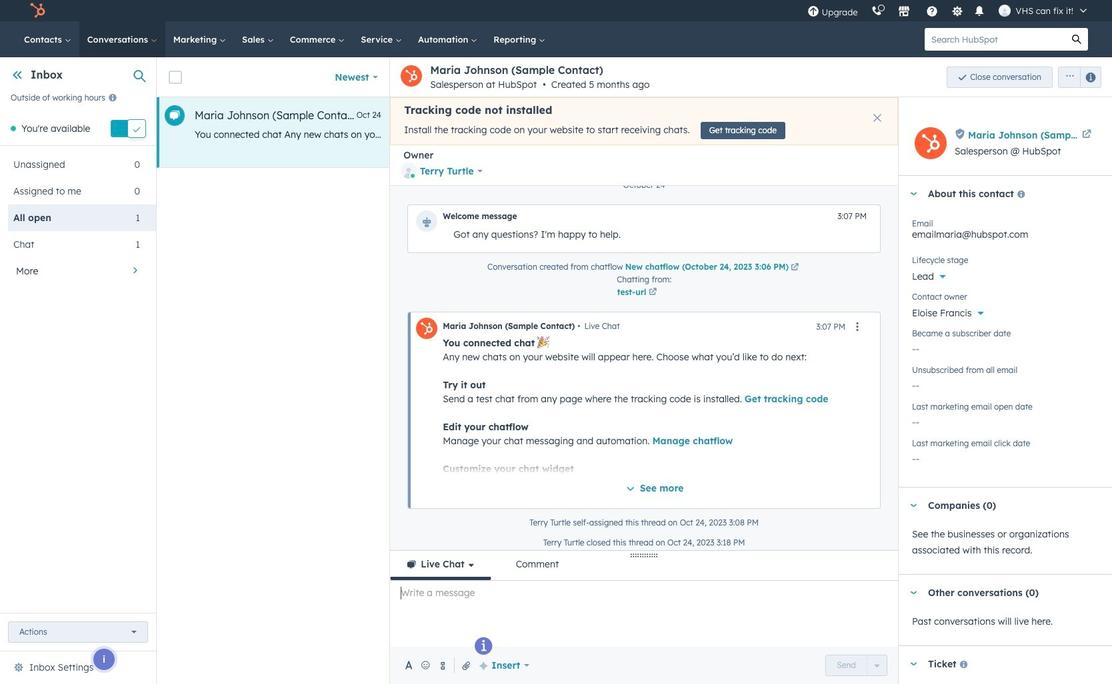 Task type: locate. For each thing, give the bounding box(es) containing it.
menu
[[801, 0, 1096, 21]]

1 vertical spatial caret image
[[910, 592, 918, 595]]

1 vertical spatial -- text field
[[912, 410, 1099, 431]]

main content
[[157, 57, 1112, 685]]

0 vertical spatial caret image
[[910, 192, 918, 196]]

link opens in a new window image
[[791, 262, 799, 274], [791, 264, 799, 272], [649, 287, 657, 299]]

caret image
[[910, 192, 918, 196], [910, 592, 918, 595], [910, 663, 918, 667]]

2 -- text field from the top
[[912, 410, 1099, 431]]

-- text field
[[912, 337, 1099, 358], [912, 410, 1099, 431], [912, 447, 1099, 468]]

caret image
[[910, 505, 918, 508]]

0 vertical spatial -- text field
[[912, 337, 1099, 358]]

close image
[[874, 114, 882, 122]]

1 caret image from the top
[[910, 192, 918, 196]]

0 horizontal spatial group
[[826, 656, 888, 677]]

marketplaces image
[[898, 6, 910, 18]]

jacob simon image
[[999, 5, 1011, 17]]

link opens in a new window image
[[649, 289, 657, 297]]

group
[[1053, 66, 1102, 88], [826, 656, 888, 677]]

alert
[[390, 97, 898, 145]]

-- text field
[[912, 373, 1099, 395]]

2 vertical spatial caret image
[[910, 663, 918, 667]]

you're available image
[[11, 126, 16, 131]]

2 caret image from the top
[[910, 592, 918, 595]]

1 horizontal spatial group
[[1053, 66, 1102, 88]]

2 vertical spatial -- text field
[[912, 447, 1099, 468]]



Task type: describe. For each thing, give the bounding box(es) containing it.
live chat from maria johnson (sample contact) with context you connected chat
any new chats on your website will appear here. choose what you'd like to do next:

try it out 
send a test chat from any page where the tracking code is installed: https://app.hubs row
[[157, 97, 1069, 168]]

3 -- text field from the top
[[912, 447, 1099, 468]]

1 -- text field from the top
[[912, 337, 1099, 358]]

Search HubSpot search field
[[925, 28, 1066, 51]]

3 caret image from the top
[[910, 663, 918, 667]]

0 vertical spatial group
[[1053, 66, 1102, 88]]

1 vertical spatial group
[[826, 656, 888, 677]]



Task type: vqa. For each thing, say whether or not it's contained in the screenshot.
Descending Sort. Press To Sort Ascending. IMAGE at the top
no



